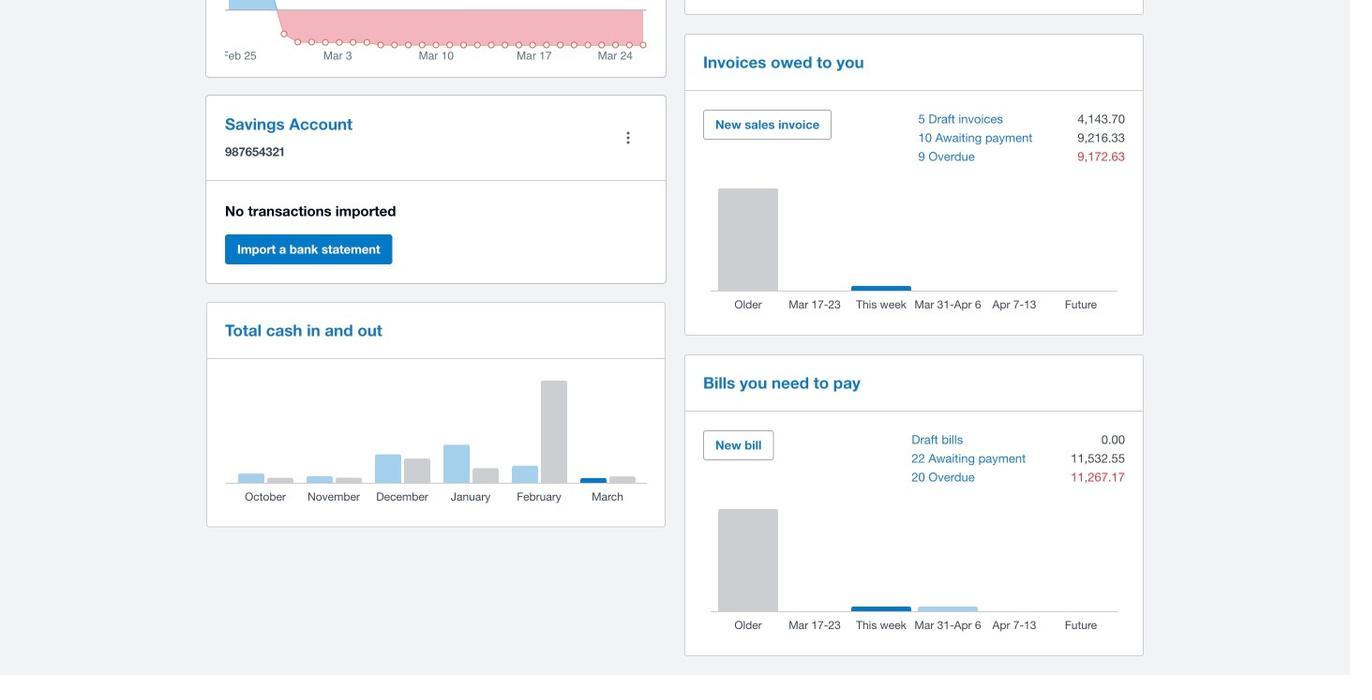 Task type: locate. For each thing, give the bounding box(es) containing it.
manage menu toggle image
[[609, 119, 647, 157]]



Task type: vqa. For each thing, say whether or not it's contained in the screenshot.
TS popup button
no



